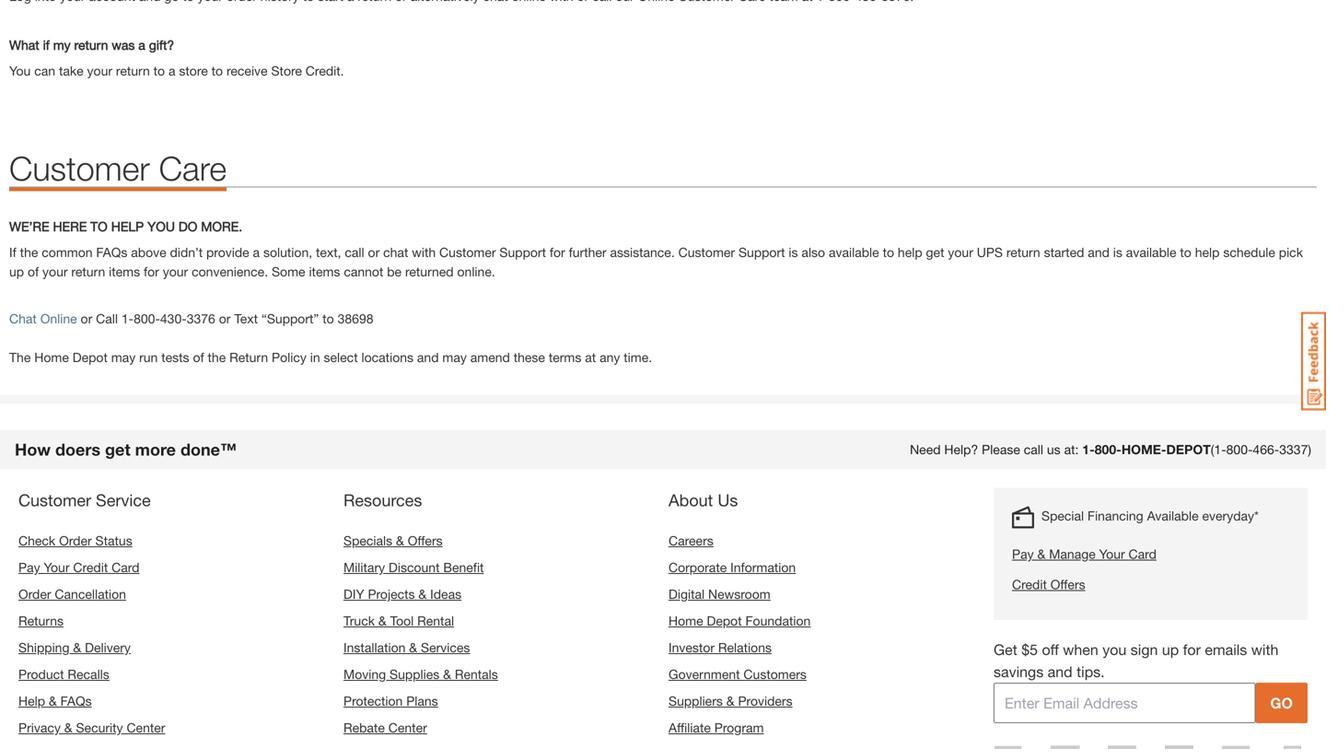 Task type: vqa. For each thing, say whether or not it's contained in the screenshot.
done™
yes



Task type: locate. For each thing, give the bounding box(es) containing it.
& for specials & offers
[[396, 533, 404, 548]]

rebate center link
[[344, 720, 427, 735]]

pay down check
[[18, 560, 40, 575]]

& left tool
[[379, 613, 387, 629]]

and down the off
[[1048, 663, 1073, 681]]

further
[[569, 245, 607, 260]]

1- right at:
[[1083, 442, 1095, 457]]

and right "locations" at the top left of page
[[417, 350, 439, 365]]

check
[[18, 533, 55, 548]]

how
[[15, 440, 51, 459]]

0 vertical spatial call
[[345, 245, 365, 260]]

rentals
[[455, 667, 498, 682]]

0 horizontal spatial support
[[500, 245, 546, 260]]

2 vertical spatial and
[[1048, 663, 1073, 681]]

your up order cancellation
[[44, 560, 70, 575]]

home
[[34, 350, 69, 365], [669, 613, 704, 629]]

if
[[9, 245, 16, 260]]

return
[[230, 350, 268, 365]]

careers link
[[669, 533, 714, 548]]

pay your credit card link
[[18, 560, 140, 575]]

0 vertical spatial the
[[20, 245, 38, 260]]

& for truck & tool rental
[[379, 613, 387, 629]]

what if my return was a gift?
[[9, 37, 174, 53]]

home depot on youtube image
[[1222, 746, 1251, 749]]

return down common
[[71, 264, 105, 279]]

0 horizontal spatial credit
[[73, 560, 108, 575]]

rebate center
[[344, 720, 427, 735]]

store
[[179, 63, 208, 78]]

& for suppliers & providers
[[727, 693, 735, 709]]

0 horizontal spatial help
[[898, 245, 923, 260]]

2 help from the left
[[1196, 245, 1220, 260]]

1 horizontal spatial up
[[1163, 641, 1180, 658]]

pay & manage your card
[[1013, 547, 1157, 562]]

off
[[1043, 641, 1059, 658]]

truck & tool rental link
[[344, 613, 454, 629]]

1 vertical spatial order
[[18, 587, 51, 602]]

with right emails
[[1252, 641, 1279, 658]]

military
[[344, 560, 385, 575]]

1 horizontal spatial with
[[1252, 641, 1279, 658]]

customer up check
[[18, 490, 91, 510]]

help
[[898, 245, 923, 260], [1196, 245, 1220, 260]]

faqs
[[96, 245, 128, 260], [60, 693, 92, 709]]

is left also
[[789, 245, 798, 260]]

product
[[18, 667, 64, 682]]

emails
[[1206, 641, 1248, 658]]

home down digital
[[669, 613, 704, 629]]

pay
[[1013, 547, 1034, 562], [18, 560, 40, 575]]

& up recalls
[[73, 640, 81, 655]]

1 horizontal spatial faqs
[[96, 245, 128, 260]]

up right sign
[[1163, 641, 1180, 658]]

help left schedule
[[1196, 245, 1220, 260]]

offers
[[408, 533, 443, 548], [1051, 577, 1086, 592]]

& right help
[[49, 693, 57, 709]]

your down didn't on the top of the page
[[163, 264, 188, 279]]

& up supplies
[[409, 640, 418, 655]]

0 horizontal spatial items
[[109, 264, 140, 279]]

or left call
[[81, 311, 92, 326]]

customer up here
[[9, 149, 150, 188]]

is
[[789, 245, 798, 260], [1114, 245, 1123, 260]]

pay for pay your credit card
[[18, 560, 40, 575]]

return right ups
[[1007, 245, 1041, 260]]

items down above
[[109, 264, 140, 279]]

when
[[1064, 641, 1099, 658]]

to left 38698
[[323, 311, 334, 326]]

1 horizontal spatial your
[[1100, 547, 1126, 562]]

done™
[[181, 440, 237, 459]]

your down financing
[[1100, 547, 1126, 562]]

1 horizontal spatial get
[[926, 245, 945, 260]]

order up pay your credit card "link"
[[59, 533, 92, 548]]

1 horizontal spatial support
[[739, 245, 786, 260]]

1 vertical spatial with
[[1252, 641, 1279, 658]]

to
[[154, 63, 165, 78], [212, 63, 223, 78], [883, 245, 895, 260], [1181, 245, 1192, 260], [323, 311, 334, 326]]

1 vertical spatial faqs
[[60, 693, 92, 709]]

2 may from the left
[[443, 350, 467, 365]]

1 horizontal spatial home
[[669, 613, 704, 629]]

0 horizontal spatial or
[[81, 311, 92, 326]]

& down services on the left
[[443, 667, 451, 682]]

services
[[421, 640, 470, 655]]

1- right call
[[122, 311, 134, 326]]

0 vertical spatial home
[[34, 350, 69, 365]]

specials & offers link
[[344, 533, 443, 548]]

faqs down product recalls
[[60, 693, 92, 709]]

2 horizontal spatial a
[[253, 245, 260, 260]]

1 vertical spatial call
[[1024, 442, 1044, 457]]

support left "further"
[[500, 245, 546, 260]]

1 horizontal spatial center
[[389, 720, 427, 735]]

1 vertical spatial for
[[144, 264, 159, 279]]

faqs down the 'to'
[[96, 245, 128, 260]]

1 available from the left
[[829, 245, 880, 260]]

2 vertical spatial a
[[253, 245, 260, 260]]

corporate
[[669, 560, 727, 575]]

1 vertical spatial get
[[105, 440, 131, 459]]

order
[[59, 533, 92, 548], [18, 587, 51, 602]]

depot up investor relations link
[[707, 613, 742, 629]]

1 horizontal spatial depot
[[707, 613, 742, 629]]

may left run
[[111, 350, 136, 365]]

ideas
[[430, 587, 462, 602]]

or left text in the left of the page
[[219, 311, 231, 326]]

1 horizontal spatial of
[[193, 350, 204, 365]]

& left manage
[[1038, 547, 1046, 562]]

the
[[9, 350, 31, 365]]

get left ups
[[926, 245, 945, 260]]

card down status
[[112, 560, 140, 575]]

is right started
[[1114, 245, 1123, 260]]

customer right assistance.
[[679, 245, 735, 260]]

3337)
[[1280, 442, 1312, 457]]

0 vertical spatial up
[[9, 264, 24, 279]]

2 horizontal spatial or
[[368, 245, 380, 260]]

0 horizontal spatial available
[[829, 245, 880, 260]]

provide
[[206, 245, 249, 260]]

1 horizontal spatial for
[[550, 245, 565, 260]]

policy
[[272, 350, 307, 365]]

0 horizontal spatial card
[[112, 560, 140, 575]]

truck & tool rental
[[344, 613, 454, 629]]

1 horizontal spatial and
[[1048, 663, 1073, 681]]

0 horizontal spatial may
[[111, 350, 136, 365]]

& for shipping & delivery
[[73, 640, 81, 655]]

help left ups
[[898, 245, 923, 260]]

government customers
[[669, 667, 807, 682]]

to right also
[[883, 245, 895, 260]]

get left more
[[105, 440, 131, 459]]

your
[[87, 63, 112, 78], [948, 245, 974, 260], [42, 264, 68, 279], [163, 264, 188, 279]]

1 horizontal spatial may
[[443, 350, 467, 365]]

2 vertical spatial for
[[1184, 641, 1201, 658]]

help & faqs link
[[18, 693, 92, 709]]

1-
[[122, 311, 134, 326], [1083, 442, 1095, 457]]

0 horizontal spatial center
[[127, 720, 165, 735]]

0 horizontal spatial call
[[345, 245, 365, 260]]

0 vertical spatial with
[[412, 245, 436, 260]]

investor relations link
[[669, 640, 772, 655]]

protection plans link
[[344, 693, 438, 709]]

pay for pay & manage your card
[[1013, 547, 1034, 562]]

the home depot may run tests of the return policy in select locations and may amend these terms at any time.
[[9, 350, 670, 365]]

offers up discount
[[408, 533, 443, 548]]

and right started
[[1088, 245, 1110, 260]]

0 horizontal spatial the
[[20, 245, 38, 260]]

about us
[[669, 490, 738, 510]]

1 vertical spatial credit
[[1013, 577, 1047, 592]]

1 horizontal spatial help
[[1196, 245, 1220, 260]]

of right tests
[[193, 350, 204, 365]]

38698
[[338, 311, 374, 326]]

get
[[926, 245, 945, 260], [105, 440, 131, 459]]

credit down pay & manage your card
[[1013, 577, 1047, 592]]

customer up online.
[[440, 245, 496, 260]]

you can take your return to a store to receive store credit.
[[9, 63, 344, 78]]

receive
[[227, 63, 268, 78]]

1 horizontal spatial offers
[[1051, 577, 1086, 592]]

relations
[[719, 640, 772, 655]]

for down above
[[144, 264, 159, 279]]

0 horizontal spatial with
[[412, 245, 436, 260]]

1 horizontal spatial is
[[1114, 245, 1123, 260]]

support left also
[[739, 245, 786, 260]]

0 vertical spatial faqs
[[96, 245, 128, 260]]

items down text,
[[309, 264, 340, 279]]

may left amend
[[443, 350, 467, 365]]

& right privacy in the bottom left of the page
[[64, 720, 72, 735]]

& up military discount benefit
[[396, 533, 404, 548]]

1 vertical spatial offers
[[1051, 577, 1086, 592]]

center right security
[[127, 720, 165, 735]]

0 vertical spatial get
[[926, 245, 945, 260]]

home right the the
[[34, 350, 69, 365]]

what
[[9, 37, 39, 53]]

for left emails
[[1184, 641, 1201, 658]]

the left return
[[208, 350, 226, 365]]

1 horizontal spatial 1-
[[1083, 442, 1095, 457]]

0 horizontal spatial faqs
[[60, 693, 92, 709]]

0 horizontal spatial offers
[[408, 533, 443, 548]]

of down we're
[[28, 264, 39, 279]]

the right if
[[20, 245, 38, 260]]

1 vertical spatial depot
[[707, 613, 742, 629]]

1 vertical spatial the
[[208, 350, 226, 365]]

0 vertical spatial 1-
[[122, 311, 134, 326]]

or up cannot
[[368, 245, 380, 260]]

check order status link
[[18, 533, 132, 548]]

0 vertical spatial of
[[28, 264, 39, 279]]

take
[[59, 63, 84, 78]]

may
[[111, 350, 136, 365], [443, 350, 467, 365]]

2 horizontal spatial and
[[1088, 245, 1110, 260]]

& left ideas
[[419, 587, 427, 602]]

check order status
[[18, 533, 132, 548]]

rental
[[418, 613, 454, 629]]

more.
[[201, 219, 242, 234]]

(1-
[[1211, 442, 1227, 457]]

0 horizontal spatial pay
[[18, 560, 40, 575]]

started
[[1044, 245, 1085, 260]]

chat online or call 1-800-430-3376 or text "support" to 38698
[[9, 311, 374, 326]]

0 horizontal spatial home
[[34, 350, 69, 365]]

a right the was
[[138, 37, 145, 53]]

get
[[994, 641, 1018, 658]]

credit up cancellation
[[73, 560, 108, 575]]

0 horizontal spatial order
[[18, 587, 51, 602]]

2 horizontal spatial for
[[1184, 641, 1201, 658]]

center down plans
[[389, 720, 427, 735]]

2 items from the left
[[309, 264, 340, 279]]

text
[[234, 311, 258, 326]]

the
[[20, 245, 38, 260], [208, 350, 226, 365]]

0 horizontal spatial 1-
[[122, 311, 134, 326]]

available right also
[[829, 245, 880, 260]]

corporate information
[[669, 560, 796, 575]]

with up the returned
[[412, 245, 436, 260]]

your down what if my return was a gift?
[[87, 63, 112, 78]]

1 horizontal spatial items
[[309, 264, 340, 279]]

800- right at:
[[1095, 442, 1122, 457]]

1 horizontal spatial the
[[208, 350, 226, 365]]

800- right depot
[[1227, 442, 1253, 457]]

800- up run
[[134, 311, 160, 326]]

0 horizontal spatial and
[[417, 350, 439, 365]]

1 help from the left
[[898, 245, 923, 260]]

2 center from the left
[[389, 720, 427, 735]]

0 horizontal spatial up
[[9, 264, 24, 279]]

a left store
[[169, 63, 176, 78]]

& for help & faqs
[[49, 693, 57, 709]]

home depot foundation
[[669, 613, 811, 629]]

you
[[148, 219, 175, 234]]

chat
[[9, 311, 37, 326]]

1 vertical spatial and
[[417, 350, 439, 365]]

& down government customers link
[[727, 693, 735, 709]]

depot down call
[[73, 350, 108, 365]]

to left schedule
[[1181, 245, 1192, 260]]

0 vertical spatial order
[[59, 533, 92, 548]]

0 vertical spatial and
[[1088, 245, 1110, 260]]

chat
[[383, 245, 409, 260]]

up down if
[[9, 264, 24, 279]]

0 vertical spatial for
[[550, 245, 565, 260]]

resources
[[344, 490, 422, 510]]

to
[[90, 219, 108, 234]]

1 vertical spatial a
[[169, 63, 176, 78]]

0 horizontal spatial get
[[105, 440, 131, 459]]

information
[[731, 560, 796, 575]]

digital
[[669, 587, 705, 602]]

available
[[1148, 508, 1199, 523]]

0 horizontal spatial is
[[789, 245, 798, 260]]

call left the us
[[1024, 442, 1044, 457]]

1 horizontal spatial card
[[1129, 547, 1157, 562]]

0 vertical spatial a
[[138, 37, 145, 53]]

1 horizontal spatial available
[[1127, 245, 1177, 260]]

a
[[138, 37, 145, 53], [169, 63, 176, 78], [253, 245, 260, 260]]

return right my at left top
[[74, 37, 108, 53]]

center
[[127, 720, 165, 735], [389, 720, 427, 735]]

1 vertical spatial of
[[193, 350, 204, 365]]

card up credit offers link
[[1129, 547, 1157, 562]]

for left "further"
[[550, 245, 565, 260]]

& for installation & services
[[409, 640, 418, 655]]

up inside if the common faqs above didn't provide a solution, text, call or chat with customer support for further assistance. customer support is also available to help get your ups return started and is available to help schedule pick up of your return items for your convenience. some items cannot be returned online.
[[9, 264, 24, 279]]

1 horizontal spatial credit
[[1013, 577, 1047, 592]]

return down the was
[[116, 63, 150, 78]]

run
[[139, 350, 158, 365]]

available right started
[[1127, 245, 1177, 260]]

1 vertical spatial home
[[669, 613, 704, 629]]

0 vertical spatial credit
[[73, 560, 108, 575]]

order up the returns
[[18, 587, 51, 602]]

0 vertical spatial depot
[[73, 350, 108, 365]]

1 horizontal spatial pay
[[1013, 547, 1034, 562]]

feedback link image
[[1302, 311, 1327, 411]]

pay up credit offers
[[1013, 547, 1034, 562]]

1 vertical spatial 1-
[[1083, 442, 1095, 457]]

offers down manage
[[1051, 577, 1086, 592]]

a right provide on the left of page
[[253, 245, 260, 260]]

corporate information link
[[669, 560, 796, 575]]

time.
[[624, 350, 652, 365]]

privacy & security center link
[[18, 720, 165, 735]]

0 horizontal spatial of
[[28, 264, 39, 279]]

call up cannot
[[345, 245, 365, 260]]

product recalls link
[[18, 667, 109, 682]]

security
[[76, 720, 123, 735]]

1 vertical spatial up
[[1163, 641, 1180, 658]]

the inside if the common faqs above didn't provide a solution, text, call or chat with customer support for further assistance. customer support is also available to help get your ups return started and is available to help schedule pick up of your return items for your convenience. some items cannot be returned online.
[[20, 245, 38, 260]]



Task type: describe. For each thing, give the bounding box(es) containing it.
2 available from the left
[[1127, 245, 1177, 260]]

returns
[[18, 613, 64, 629]]

& for pay & manage your card
[[1038, 547, 1046, 562]]

2 is from the left
[[1114, 245, 1123, 260]]

pick
[[1280, 245, 1304, 260]]

0 horizontal spatial your
[[44, 560, 70, 575]]

assistance.
[[610, 245, 675, 260]]

we're here to help you do more.
[[9, 219, 242, 234]]

please
[[982, 442, 1021, 457]]

moving supplies & rentals
[[344, 667, 498, 682]]

0 horizontal spatial 800-
[[134, 311, 160, 326]]

up inside get $5 off when you sign up for emails with savings and tips.
[[1163, 641, 1180, 658]]

home depot on pinterest image
[[1108, 746, 1137, 749]]

faqs inside if the common faqs above didn't provide a solution, text, call or chat with customer support for further assistance. customer support is also available to help get your ups return started and is available to help schedule pick up of your return items for your convenience. some items cannot be returned online.
[[96, 245, 128, 260]]

0 horizontal spatial depot
[[73, 350, 108, 365]]

home-
[[1122, 442, 1167, 457]]

about
[[669, 490, 713, 510]]

product recalls
[[18, 667, 109, 682]]

military discount benefit link
[[344, 560, 484, 575]]

truck
[[344, 613, 375, 629]]

order cancellation
[[18, 587, 126, 602]]

everyday*
[[1203, 508, 1259, 523]]

convenience.
[[192, 264, 268, 279]]

tips.
[[1077, 663, 1105, 681]]

returned
[[405, 264, 454, 279]]

online
[[40, 311, 77, 326]]

home depot on facebook image
[[995, 746, 1023, 749]]

specials
[[344, 533, 393, 548]]

1 support from the left
[[500, 245, 546, 260]]

3376
[[187, 311, 215, 326]]

or inside if the common faqs above didn't provide a solution, text, call or chat with customer support for further assistance. customer support is also available to help get your ups return started and is available to help schedule pick up of your return items for your convenience. some items cannot be returned online.
[[368, 245, 380, 260]]

diy projects & ideas link
[[344, 587, 462, 602]]

how doers get more done™
[[15, 440, 237, 459]]

affiliate
[[669, 720, 711, 735]]

your down common
[[42, 264, 68, 279]]

home depot mobile apps image
[[1285, 746, 1303, 749]]

get $5 off when you sign up for emails with savings and tips.
[[994, 641, 1279, 681]]

special
[[1042, 508, 1085, 523]]

suppliers
[[669, 693, 723, 709]]

tests
[[161, 350, 189, 365]]

and inside if the common faqs above didn't provide a solution, text, call or chat with customer support for further assistance. customer support is also available to help get your ups return started and is available to help schedule pick up of your return items for your convenience. some items cannot be returned online.
[[1088, 245, 1110, 260]]

be
[[387, 264, 402, 279]]

1 horizontal spatial order
[[59, 533, 92, 548]]

home depot blog image
[[1165, 746, 1194, 749]]

careers
[[669, 533, 714, 548]]

foundation
[[746, 613, 811, 629]]

diy
[[344, 587, 364, 602]]

suppliers & providers link
[[669, 693, 793, 709]]

1 horizontal spatial 800-
[[1095, 442, 1122, 457]]

newsroom
[[709, 587, 771, 602]]

your inside pay & manage your card link
[[1100, 547, 1126, 562]]

1 horizontal spatial or
[[219, 311, 231, 326]]

help
[[18, 693, 45, 709]]

0 horizontal spatial a
[[138, 37, 145, 53]]

manage
[[1050, 547, 1096, 562]]

protection
[[344, 693, 403, 709]]

1 items from the left
[[109, 264, 140, 279]]

government customers link
[[669, 667, 807, 682]]

us
[[1048, 442, 1061, 457]]

recalls
[[68, 667, 109, 682]]

special financing available everyday*
[[1042, 508, 1259, 523]]

also
[[802, 245, 826, 260]]

a inside if the common faqs above didn't provide a solution, text, call or chat with customer support for further assistance. customer support is also available to help get your ups return started and is available to help schedule pick up of your return items for your convenience. some items cannot be returned online.
[[253, 245, 260, 260]]

status
[[95, 533, 132, 548]]

credit.
[[306, 63, 344, 78]]

these
[[514, 350, 545, 365]]

call inside if the common faqs above didn't provide a solution, text, call or chat with customer support for further assistance. customer support is also available to help get your ups return started and is available to help schedule pick up of your return items for your convenience. some items cannot be returned online.
[[345, 245, 365, 260]]

to down gift?
[[154, 63, 165, 78]]

rebate
[[344, 720, 385, 735]]

shipping & delivery
[[18, 640, 131, 655]]

some
[[272, 264, 305, 279]]

in
[[310, 350, 320, 365]]

any
[[600, 350, 620, 365]]

cancellation
[[55, 587, 126, 602]]

and inside get $5 off when you sign up for emails with savings and tips.
[[1048, 663, 1073, 681]]

2 support from the left
[[739, 245, 786, 260]]

providers
[[738, 693, 793, 709]]

digital newsroom
[[669, 587, 771, 602]]

1 horizontal spatial call
[[1024, 442, 1044, 457]]

with inside get $5 off when you sign up for emails with savings and tips.
[[1252, 641, 1279, 658]]

my
[[53, 37, 71, 53]]

gift?
[[149, 37, 174, 53]]

diy projects & ideas
[[344, 587, 462, 602]]

service
[[96, 490, 151, 510]]

government
[[669, 667, 740, 682]]

shipping & delivery link
[[18, 640, 131, 655]]

offers inside credit offers link
[[1051, 577, 1086, 592]]

sign
[[1131, 641, 1159, 658]]

protection plans
[[344, 693, 438, 709]]

your left ups
[[948, 245, 974, 260]]

get inside if the common faqs above didn't provide a solution, text, call or chat with customer support for further assistance. customer support is also available to help get your ups return started and is available to help schedule pick up of your return items for your convenience. some items cannot be returned online.
[[926, 245, 945, 260]]

& for privacy & security center
[[64, 720, 72, 735]]

430-
[[160, 311, 187, 326]]

here
[[53, 219, 87, 234]]

for inside get $5 off when you sign up for emails with savings and tips.
[[1184, 641, 1201, 658]]

0 horizontal spatial for
[[144, 264, 159, 279]]

investor
[[669, 640, 715, 655]]

help?
[[945, 442, 979, 457]]

depot
[[1167, 442, 1211, 457]]

2 horizontal spatial 800-
[[1227, 442, 1253, 457]]

you
[[9, 63, 31, 78]]

online.
[[457, 264, 495, 279]]

1 is from the left
[[789, 245, 798, 260]]

home depot foundation link
[[669, 613, 811, 629]]

moving
[[344, 667, 386, 682]]

Enter Email Address text field
[[994, 683, 1256, 723]]

of inside if the common faqs above didn't provide a solution, text, call or chat with customer support for further assistance. customer support is also available to help get your ups return started and is available to help schedule pick up of your return items for your convenience. some items cannot be returned online.
[[28, 264, 39, 279]]

store
[[271, 63, 302, 78]]

with inside if the common faqs above didn't provide a solution, text, call or chat with customer support for further assistance. customer support is also available to help get your ups return started and is available to help schedule pick up of your return items for your convenience. some items cannot be returned online.
[[412, 245, 436, 260]]

order cancellation link
[[18, 587, 126, 602]]

home depot on twitter image
[[1051, 746, 1080, 749]]

1 horizontal spatial a
[[169, 63, 176, 78]]

we're
[[9, 219, 49, 234]]

installation
[[344, 640, 406, 655]]

credit offers
[[1013, 577, 1086, 592]]

solution,
[[263, 245, 312, 260]]

$5
[[1022, 641, 1038, 658]]

plans
[[407, 693, 438, 709]]

0 vertical spatial offers
[[408, 533, 443, 548]]

suppliers & providers
[[669, 693, 793, 709]]

1 center from the left
[[127, 720, 165, 735]]

go
[[1271, 694, 1294, 712]]

1 may from the left
[[111, 350, 136, 365]]

delivery
[[85, 640, 131, 655]]

to right store
[[212, 63, 223, 78]]



